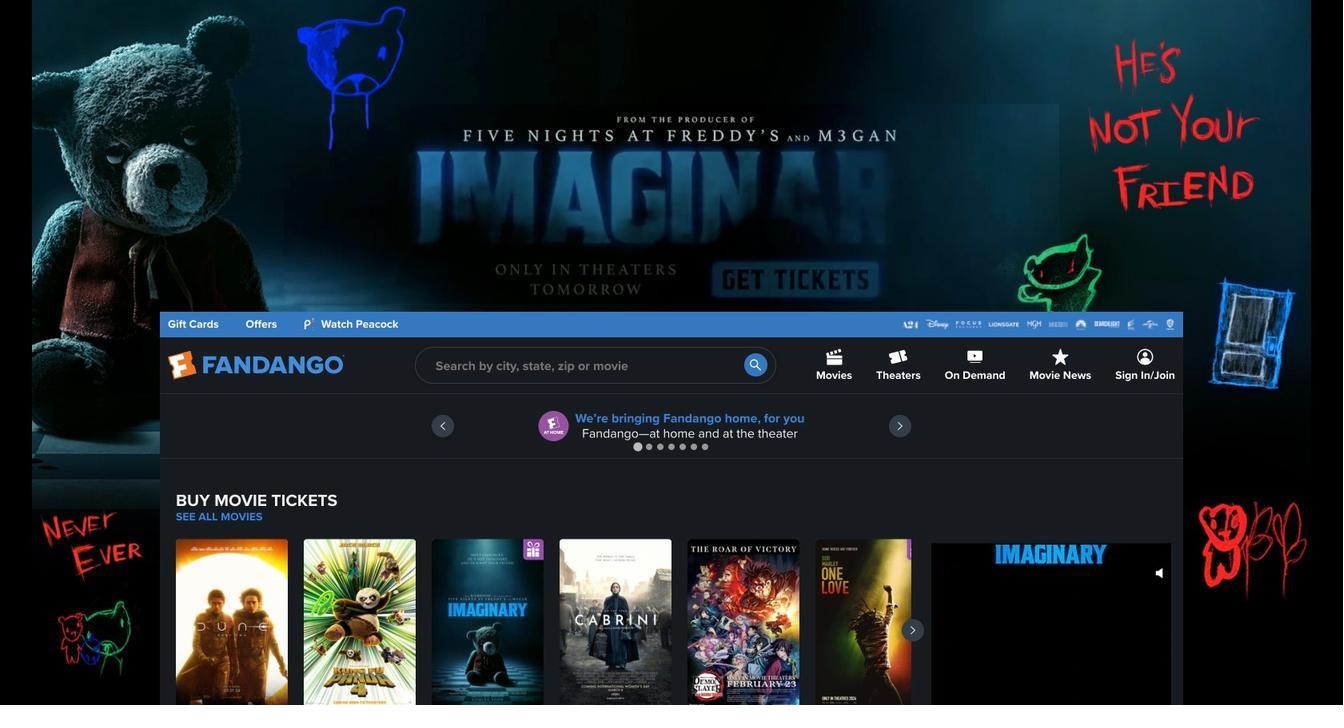 Task type: vqa. For each thing, say whether or not it's contained in the screenshot.
Advertisement element
yes



Task type: describe. For each thing, give the bounding box(es) containing it.
imaginary (2024) poster image
[[432, 540, 544, 705]]

Search by city, state, zip or movie text field
[[415, 347, 776, 384]]

0 vertical spatial region
[[160, 394, 1184, 458]]

cabrini (2024) poster image
[[560, 540, 672, 705]]

gift box white image for imaginary (2024) poster 'image'
[[523, 540, 544, 560]]

demon slayer: kimetsu no yaiba - to the hashira training (2024) poster image
[[688, 540, 800, 705]]

offer icon image
[[539, 411, 569, 441]]

1 vertical spatial advertisement element
[[932, 544, 1172, 705]]

1 vertical spatial region
[[176, 540, 928, 705]]



Task type: locate. For each thing, give the bounding box(es) containing it.
2 gift box white image from the left
[[907, 540, 928, 560]]

0 vertical spatial advertisement element
[[284, 104, 1060, 304]]

1 gift box white image from the left
[[523, 540, 544, 560]]

kung fu panda 4 (2024) poster image
[[304, 540, 416, 705]]

advertisement element
[[284, 104, 1060, 304], [932, 544, 1172, 705]]

bob marley: one love (2024) poster image
[[816, 540, 928, 705]]

select a slide to show tab list
[[160, 441, 1184, 453]]

1 horizontal spatial gift box white image
[[907, 540, 928, 560]]

dune: part two (2024) poster image
[[176, 540, 288, 705]]

region
[[160, 394, 1184, 458], [176, 540, 928, 705]]

gift box white image
[[523, 540, 544, 560], [907, 540, 928, 560]]

0 horizontal spatial gift box white image
[[523, 540, 544, 560]]

None search field
[[415, 347, 776, 384]]

gift box white image for bob marley: one love (2024) poster image
[[907, 540, 928, 560]]



